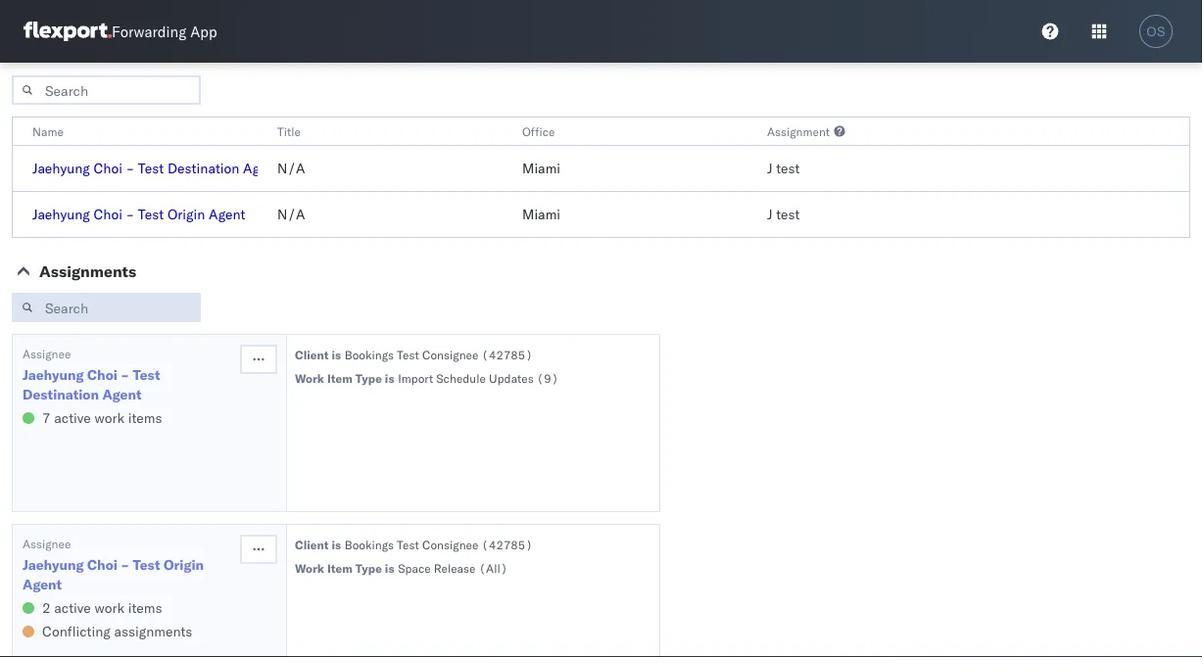 Task type: locate. For each thing, give the bounding box(es) containing it.
(42785) up updates
[[482, 348, 533, 362]]

1 vertical spatial work
[[95, 600, 125, 617]]

work
[[295, 371, 324, 386], [295, 561, 324, 576]]

2 work item type is from the top
[[295, 561, 395, 576]]

0 vertical spatial search text field
[[12, 75, 201, 105]]

test up import
[[397, 348, 419, 362]]

2 work from the top
[[95, 600, 125, 617]]

0 vertical spatial work
[[295, 371, 324, 386]]

work item type is
[[295, 371, 395, 386], [295, 561, 395, 576]]

2 type from the top
[[356, 561, 382, 576]]

1 vertical spatial bookings
[[345, 538, 394, 552]]

search text field down list
[[12, 75, 201, 105]]

0 vertical spatial origin
[[168, 206, 205, 223]]

1 vertical spatial work item type is
[[295, 561, 395, 576]]

2 client is bookings test consignee (42785) from the top
[[295, 538, 533, 552]]

1 vertical spatial active
[[54, 600, 91, 617]]

work for destination
[[95, 410, 125, 427]]

7 active work items
[[42, 410, 162, 427]]

1 items from the top
[[128, 410, 162, 427]]

assignments
[[114, 623, 192, 641]]

work for origin
[[95, 600, 125, 617]]

0 vertical spatial n/a
[[277, 160, 305, 177]]

forwarding
[[112, 22, 187, 41]]

active up "conflicting"
[[54, 600, 91, 617]]

(42785)
[[482, 348, 533, 362], [482, 538, 533, 552]]

0 horizontal spatial destination
[[23, 386, 99, 403]]

1 vertical spatial type
[[356, 561, 382, 576]]

agent up 7 active work items
[[102, 386, 142, 403]]

type
[[356, 371, 382, 386], [356, 561, 382, 576]]

Search text field
[[12, 75, 201, 105], [12, 293, 201, 323]]

jaehyung choi - test origin agent link up the 2 active work items
[[23, 556, 238, 595]]

1 vertical spatial destination
[[23, 386, 99, 403]]

j test for jaehyung choi - test origin agent
[[768, 206, 800, 223]]

miami
[[522, 160, 561, 177], [522, 206, 561, 223]]

item left the space on the left bottom of the page
[[327, 561, 353, 576]]

1 vertical spatial consignee
[[422, 538, 479, 552]]

1 vertical spatial test
[[777, 206, 800, 223]]

item left import
[[327, 371, 353, 386]]

choi up 7 active work items
[[87, 367, 117, 384]]

(all)
[[479, 561, 508, 576]]

7
[[42, 410, 51, 427]]

0 vertical spatial work item type is
[[295, 371, 395, 386]]

1 vertical spatial assignee
[[23, 537, 71, 551]]

bookings for jaehyung choi - test destination agent
[[345, 348, 394, 362]]

j for jaehyung choi - test destination agent
[[768, 160, 773, 177]]

agent inside assignee jaehyung choi - test origin agent
[[23, 576, 62, 594]]

test up the 2 active work items
[[133, 557, 160, 574]]

(42785) for jaehyung choi - test origin agent
[[482, 538, 533, 552]]

- up 7 active work items
[[121, 367, 129, 384]]

assignee for jaehyung choi - test destination agent
[[23, 347, 71, 361]]

0 vertical spatial active
[[54, 410, 91, 427]]

assignee jaehyung choi - test origin agent
[[23, 537, 204, 594]]

test up 7 active work items
[[133, 367, 160, 384]]

space release (all)
[[398, 561, 508, 576]]

n/a
[[277, 160, 305, 177], [277, 206, 305, 223]]

work up conflicting assignments
[[95, 600, 125, 617]]

jaehyung up "assignments"
[[32, 206, 90, 223]]

assignee
[[23, 347, 71, 361], [23, 537, 71, 551]]

import
[[398, 371, 433, 386]]

destination up jaehyung choi - test origin agent
[[168, 160, 240, 177]]

active
[[54, 410, 91, 427], [54, 600, 91, 617]]

0 vertical spatial j
[[768, 160, 773, 177]]

work item type is left the space on the left bottom of the page
[[295, 561, 395, 576]]

work item type is for jaehyung choi - test origin agent
[[295, 561, 395, 576]]

is
[[332, 348, 341, 362], [385, 371, 395, 386], [332, 538, 341, 552], [385, 561, 395, 576]]

1 work from the top
[[95, 410, 125, 427]]

0 vertical spatial bookings
[[345, 348, 394, 362]]

2 bookings from the top
[[345, 538, 394, 552]]

0 vertical spatial jaehyung choi - test origin agent link
[[32, 206, 245, 223]]

app
[[190, 22, 217, 41]]

active right 7
[[54, 410, 91, 427]]

1 vertical spatial j
[[768, 206, 773, 223]]

choi up the 2 active work items
[[87, 557, 117, 574]]

1 client from the top
[[295, 348, 329, 362]]

j
[[768, 160, 773, 177], [768, 206, 773, 223]]

test up the space on the left bottom of the page
[[397, 538, 419, 552]]

schedule
[[436, 371, 486, 386]]

1 work item type is from the top
[[295, 371, 395, 386]]

j for jaehyung choi - test origin agent
[[768, 206, 773, 223]]

jaehyung up 7
[[23, 367, 84, 384]]

1 (42785) from the top
[[482, 348, 533, 362]]

work down assignee jaehyung choi - test destination agent
[[95, 410, 125, 427]]

1 active from the top
[[54, 410, 91, 427]]

0 vertical spatial destination
[[168, 160, 240, 177]]

2 j from the top
[[768, 206, 773, 223]]

1 vertical spatial client
[[295, 538, 329, 552]]

test
[[138, 160, 164, 177], [138, 206, 164, 223], [397, 348, 419, 362], [133, 367, 160, 384], [397, 538, 419, 552], [133, 557, 160, 574]]

search text field down "assignments"
[[12, 293, 201, 323]]

agent down title
[[243, 160, 280, 177]]

2 item from the top
[[327, 561, 353, 576]]

destination
[[168, 160, 240, 177], [23, 386, 99, 403]]

2 test from the top
[[777, 206, 800, 223]]

consignee for jaehyung choi - test origin agent
[[422, 538, 479, 552]]

(42785) for jaehyung choi - test destination agent
[[482, 348, 533, 362]]

1 vertical spatial work
[[295, 561, 324, 576]]

item
[[327, 371, 353, 386], [327, 561, 353, 576]]

2 (42785) from the top
[[482, 538, 533, 552]]

0 vertical spatial assignee
[[23, 347, 71, 361]]

member
[[39, 44, 101, 64]]

destination up 7
[[23, 386, 99, 403]]

2 active from the top
[[54, 600, 91, 617]]

consignee up schedule
[[422, 348, 479, 362]]

test up jaehyung choi - test origin agent
[[138, 160, 164, 177]]

items down assignee jaehyung choi - test destination agent
[[128, 410, 162, 427]]

type left the space on the left bottom of the page
[[356, 561, 382, 576]]

2 j test from the top
[[768, 206, 800, 223]]

1 vertical spatial client is bookings test consignee (42785)
[[295, 538, 533, 552]]

bookings for jaehyung choi - test origin agent
[[345, 538, 394, 552]]

agent inside assignee jaehyung choi - test destination agent
[[102, 386, 142, 403]]

1 vertical spatial item
[[327, 561, 353, 576]]

0 vertical spatial jaehyung choi - test destination agent link
[[32, 160, 280, 177]]

- inside assignee jaehyung choi - test origin agent
[[121, 557, 129, 574]]

jaehyung
[[32, 160, 90, 177], [32, 206, 90, 223], [23, 367, 84, 384], [23, 557, 84, 574]]

- up the 2 active work items
[[121, 557, 129, 574]]

consignee
[[422, 348, 479, 362], [422, 538, 479, 552]]

(9)
[[537, 371, 559, 386]]

1 type from the top
[[356, 371, 382, 386]]

jaehyung up 2
[[23, 557, 84, 574]]

1 vertical spatial (42785)
[[482, 538, 533, 552]]

1 j test from the top
[[768, 160, 800, 177]]

client
[[295, 348, 329, 362], [295, 538, 329, 552]]

0 vertical spatial items
[[128, 410, 162, 427]]

assignments
[[39, 262, 136, 281]]

jaehyung choi - test destination agent link up jaehyung choi - test origin agent
[[32, 160, 280, 177]]

-
[[126, 160, 134, 177], [126, 206, 134, 223], [121, 367, 129, 384], [121, 557, 129, 574]]

0 vertical spatial test
[[777, 160, 800, 177]]

1 search text field from the top
[[12, 75, 201, 105]]

1 client is bookings test consignee (42785) from the top
[[295, 348, 533, 362]]

test inside assignee jaehyung choi - test origin agent
[[133, 557, 160, 574]]

client is bookings test consignee (42785) up the space on the left bottom of the page
[[295, 538, 533, 552]]

2 items from the top
[[128, 600, 162, 617]]

1 work from the top
[[295, 371, 324, 386]]

2 client from the top
[[295, 538, 329, 552]]

items
[[128, 410, 162, 427], [128, 600, 162, 617]]

choi inside assignee jaehyung choi - test destination agent
[[87, 367, 117, 384]]

type left import
[[356, 371, 382, 386]]

test for jaehyung choi - test destination agent
[[777, 160, 800, 177]]

0 vertical spatial consignee
[[422, 348, 479, 362]]

test for jaehyung choi - test origin agent
[[777, 206, 800, 223]]

member list
[[39, 44, 133, 64]]

0 vertical spatial type
[[356, 371, 382, 386]]

1 vertical spatial items
[[128, 600, 162, 617]]

jaehyung choi - test origin agent
[[32, 206, 245, 223]]

jaehyung choi - test origin agent link down jaehyung choi - test destination agent n/a
[[32, 206, 245, 223]]

1 item from the top
[[327, 371, 353, 386]]

1 bookings from the top
[[345, 348, 394, 362]]

0 vertical spatial item
[[327, 371, 353, 386]]

1 miami from the top
[[522, 160, 561, 177]]

jaehyung choi - test destination agent link up 7 active work items
[[23, 366, 238, 405]]

agent
[[243, 160, 280, 177], [209, 206, 245, 223], [102, 386, 142, 403], [23, 576, 62, 594]]

0 vertical spatial work
[[95, 410, 125, 427]]

assignee up 2
[[23, 537, 71, 551]]

1 vertical spatial search text field
[[12, 293, 201, 323]]

0 vertical spatial client is bookings test consignee (42785)
[[295, 348, 533, 362]]

2
[[42, 600, 51, 617]]

client is bookings test consignee (42785)
[[295, 348, 533, 362], [295, 538, 533, 552]]

(42785) up (all)
[[482, 538, 533, 552]]

test
[[777, 160, 800, 177], [777, 206, 800, 223]]

work
[[95, 410, 125, 427], [95, 600, 125, 617]]

2 miami from the top
[[522, 206, 561, 223]]

agent up 2
[[23, 576, 62, 594]]

work for jaehyung choi - test origin agent
[[295, 561, 324, 576]]

origin
[[168, 206, 205, 223], [164, 557, 204, 574]]

2 work from the top
[[295, 561, 324, 576]]

0 vertical spatial client
[[295, 348, 329, 362]]

1 vertical spatial origin
[[164, 557, 204, 574]]

1 test from the top
[[777, 160, 800, 177]]

0 vertical spatial miami
[[522, 160, 561, 177]]

1 vertical spatial j test
[[768, 206, 800, 223]]

assignee inside assignee jaehyung choi - test destination agent
[[23, 347, 71, 361]]

jaehyung choi - test destination agent link
[[32, 160, 280, 177], [23, 366, 238, 405]]

assignee up 7
[[23, 347, 71, 361]]

jaehyung choi - test origin agent link
[[32, 206, 245, 223], [23, 556, 238, 595]]

0 vertical spatial (42785)
[[482, 348, 533, 362]]

client is bookings test consignee (42785) for jaehyung choi - test destination agent
[[295, 348, 533, 362]]

space
[[398, 561, 431, 576]]

conflicting assignments
[[42, 623, 192, 641]]

assignment
[[768, 124, 830, 139]]

item for jaehyung choi - test destination agent
[[327, 371, 353, 386]]

conflicting
[[42, 623, 111, 641]]

choi
[[94, 160, 122, 177], [94, 206, 122, 223], [87, 367, 117, 384], [87, 557, 117, 574]]

0 vertical spatial j test
[[768, 160, 800, 177]]

items up assignments at the bottom of the page
[[128, 600, 162, 617]]

2 assignee from the top
[[23, 537, 71, 551]]

work item type is left import
[[295, 371, 395, 386]]

1 j from the top
[[768, 160, 773, 177]]

2 search text field from the top
[[12, 293, 201, 323]]

assignee inside assignee jaehyung choi - test origin agent
[[23, 537, 71, 551]]

1 consignee from the top
[[422, 348, 479, 362]]

origin up assignments at the bottom of the page
[[164, 557, 204, 574]]

1 vertical spatial n/a
[[277, 206, 305, 223]]

assignee jaehyung choi - test destination agent
[[23, 347, 160, 403]]

bookings
[[345, 348, 394, 362], [345, 538, 394, 552]]

2 consignee from the top
[[422, 538, 479, 552]]

consignee up "space release (all)"
[[422, 538, 479, 552]]

j test
[[768, 160, 800, 177], [768, 206, 800, 223]]

origin down jaehyung choi - test destination agent n/a
[[168, 206, 205, 223]]

1 vertical spatial miami
[[522, 206, 561, 223]]

client is bookings test consignee (42785) up import
[[295, 348, 533, 362]]

1 assignee from the top
[[23, 347, 71, 361]]



Task type: describe. For each thing, give the bounding box(es) containing it.
test inside assignee jaehyung choi - test destination agent
[[133, 367, 160, 384]]

choi inside assignee jaehyung choi - test origin agent
[[87, 557, 117, 574]]

2 n/a from the top
[[277, 206, 305, 223]]

flexport. image
[[24, 22, 112, 41]]

type for jaehyung choi - test origin agent
[[356, 561, 382, 576]]

choi up jaehyung choi - test origin agent
[[94, 160, 122, 177]]

jaehyung inside assignee jaehyung choi - test destination agent
[[23, 367, 84, 384]]

client for jaehyung choi - test origin agent
[[295, 538, 329, 552]]

jaehyung down 'name' at the left of the page
[[32, 160, 90, 177]]

1 horizontal spatial destination
[[168, 160, 240, 177]]

miami for jaehyung choi - test origin agent
[[522, 206, 561, 223]]

- up jaehyung choi - test origin agent
[[126, 160, 134, 177]]

test down jaehyung choi - test destination agent n/a
[[138, 206, 164, 223]]

forwarding app link
[[24, 22, 217, 41]]

office
[[522, 124, 555, 139]]

miami for jaehyung choi - test destination agent
[[522, 160, 561, 177]]

origin inside assignee jaehyung choi - test origin agent
[[164, 557, 204, 574]]

import schedule updates (9)
[[398, 371, 559, 386]]

title
[[277, 124, 301, 139]]

list
[[105, 44, 133, 64]]

active for 2
[[54, 600, 91, 617]]

release
[[434, 561, 476, 576]]

assignee for jaehyung choi - test origin agent
[[23, 537, 71, 551]]

j test for jaehyung choi - test destination agent
[[768, 160, 800, 177]]

client is bookings test consignee (42785) for jaehyung choi - test origin agent
[[295, 538, 533, 552]]

choi up "assignments"
[[94, 206, 122, 223]]

jaehyung inside assignee jaehyung choi - test origin agent
[[23, 557, 84, 574]]

items for 2 active work items
[[128, 600, 162, 617]]

items for 7 active work items
[[128, 410, 162, 427]]

os
[[1147, 24, 1166, 39]]

active for 7
[[54, 410, 91, 427]]

client for jaehyung choi - test destination agent
[[295, 348, 329, 362]]

work for jaehyung choi - test destination agent
[[295, 371, 324, 386]]

work item type is for jaehyung choi - test destination agent
[[295, 371, 395, 386]]

- down jaehyung choi - test destination agent n/a
[[126, 206, 134, 223]]

- inside assignee jaehyung choi - test destination agent
[[121, 367, 129, 384]]

updates
[[489, 371, 534, 386]]

item for jaehyung choi - test origin agent
[[327, 561, 353, 576]]

consignee for jaehyung choi - test destination agent
[[422, 348, 479, 362]]

1 vertical spatial jaehyung choi - test origin agent link
[[23, 556, 238, 595]]

2 active work items
[[42, 600, 162, 617]]

os button
[[1134, 9, 1179, 54]]

destination inside assignee jaehyung choi - test destination agent
[[23, 386, 99, 403]]

agent down jaehyung choi - test destination agent n/a
[[209, 206, 245, 223]]

forwarding app
[[112, 22, 217, 41]]

1 n/a from the top
[[277, 160, 305, 177]]

name
[[32, 124, 64, 139]]

1 vertical spatial jaehyung choi - test destination agent link
[[23, 366, 238, 405]]

type for jaehyung choi - test destination agent
[[356, 371, 382, 386]]

jaehyung choi - test destination agent n/a
[[32, 160, 305, 177]]



Task type: vqa. For each thing, say whether or not it's contained in the screenshot.
'Schedule'
yes



